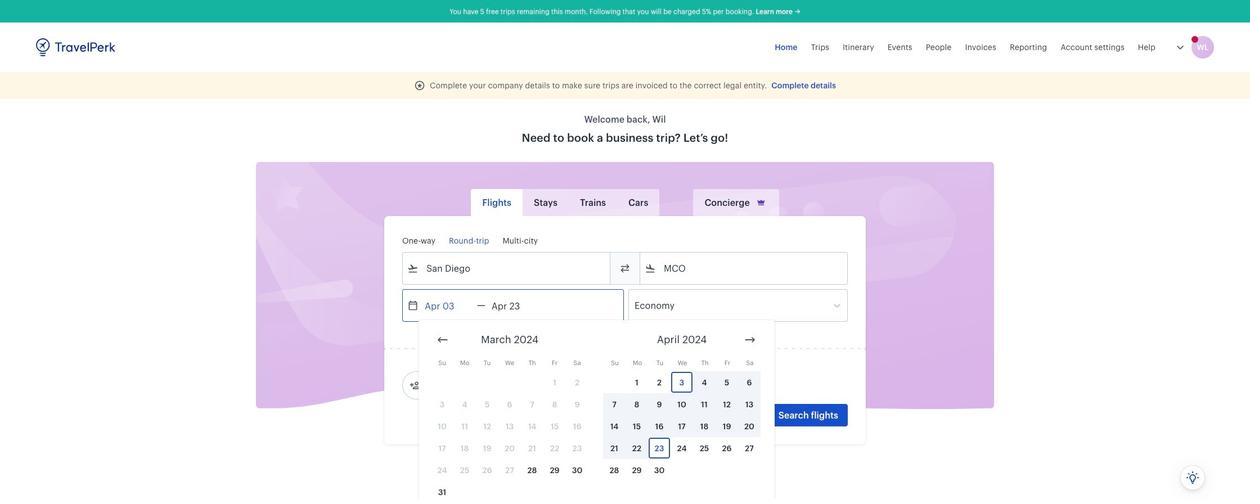 Task type: locate. For each thing, give the bounding box(es) containing it.
Add first traveler search field
[[421, 377, 538, 395]]

Return text field
[[486, 290, 544, 321]]

To search field
[[656, 259, 833, 278]]



Task type: describe. For each thing, give the bounding box(es) containing it.
move forward to switch to the next month. image
[[744, 333, 757, 347]]

From search field
[[419, 259, 596, 278]]

Depart text field
[[419, 290, 477, 321]]

move backward to switch to the previous month. image
[[436, 333, 450, 347]]

calendar application
[[419, 320, 1115, 499]]



Task type: vqa. For each thing, say whether or not it's contained in the screenshot.
second United Airlines icon from the top
no



